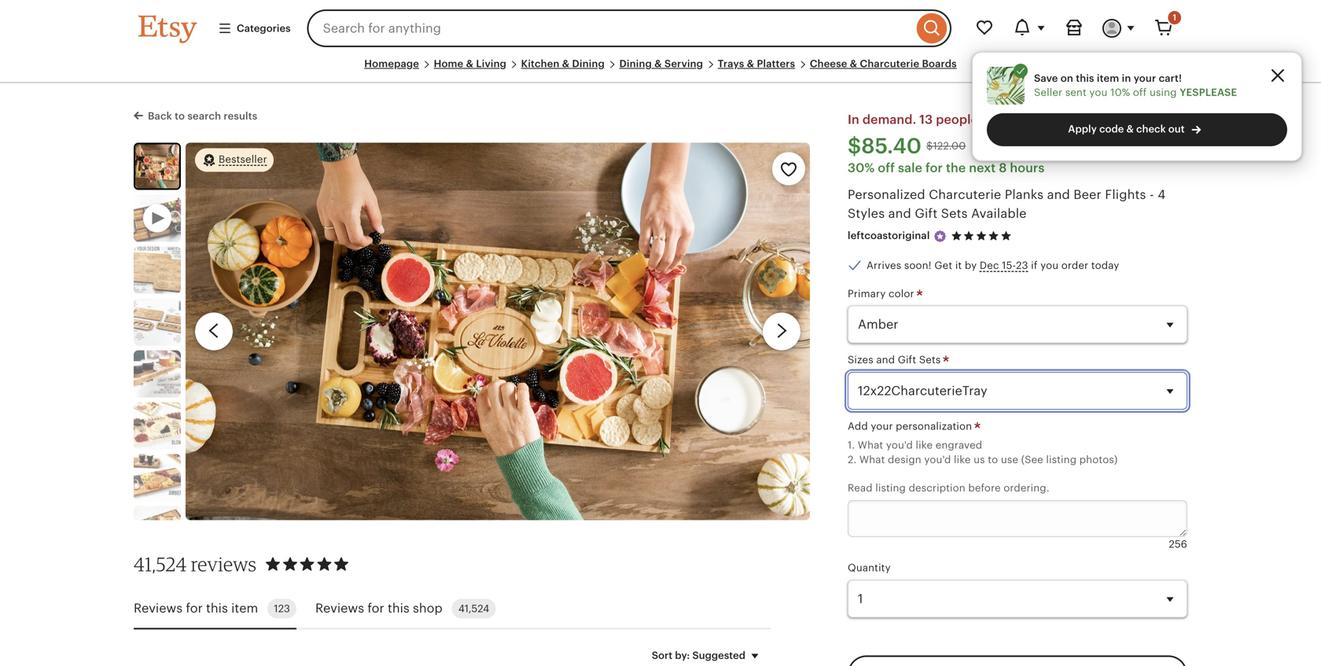 Task type: locate. For each thing, give the bounding box(es) containing it.
this for reviews for this item
[[206, 602, 228, 616]]

you'd down engraved
[[925, 454, 952, 466]]

13
[[920, 113, 933, 127]]

1 horizontal spatial off
[[1134, 87, 1148, 98]]

1 vertical spatial charcuterie
[[929, 187, 1002, 202]]

off
[[1134, 87, 1148, 98], [878, 161, 895, 175]]

off right 10%
[[1134, 87, 1148, 98]]

you left 10%
[[1090, 87, 1108, 98]]

0 vertical spatial charcuterie
[[860, 58, 920, 70]]

personalized charcuterie planks and beer flights - 4 styles and gift sets available
[[848, 187, 1166, 221]]

Add your personalization text field
[[848, 500, 1188, 537]]

sizes
[[848, 354, 874, 366]]

trays & platters link
[[718, 58, 796, 70]]

0 vertical spatial in
[[1122, 72, 1132, 84]]

this for save on this item in your cart! seller sent you 10% off using yesplease
[[1077, 72, 1095, 84]]

your up using
[[1134, 72, 1157, 84]]

2 vertical spatial and
[[877, 354, 895, 366]]

0 vertical spatial gift
[[915, 206, 938, 221]]

1 vertical spatial your
[[871, 420, 894, 432]]

for down 41,524 reviews
[[186, 602, 203, 616]]

today
[[1092, 260, 1120, 271]]

41,524 for 41,524 reviews
[[134, 553, 187, 576]]

& for dining
[[655, 58, 662, 70]]

reviews down 41,524 reviews
[[134, 602, 183, 616]]

home & living
[[434, 58, 507, 70]]

dining down categories banner
[[620, 58, 652, 70]]

you'd
[[887, 440, 913, 451], [925, 454, 952, 466]]

1 horizontal spatial personalized charcuterie planks and beer flights 4 styles image 1 image
[[186, 143, 810, 520]]

back to search results link
[[134, 107, 258, 123]]

sets inside personalized charcuterie planks and beer flights - 4 styles and gift sets available
[[942, 206, 968, 221]]

tab list
[[134, 590, 771, 630]]

1 horizontal spatial in
[[1122, 72, 1132, 84]]

categories banner
[[110, 0, 1212, 57]]

1 vertical spatial sets
[[920, 354, 941, 366]]

0 horizontal spatial to
[[175, 110, 185, 122]]

like down personalization
[[916, 440, 933, 451]]

for for reviews for this item
[[186, 602, 203, 616]]

in demand. 13 people bought this in the last 24 hours.
[[848, 113, 1174, 127]]

in up 10%
[[1122, 72, 1132, 84]]

your inside save on this item in your cart! seller sent you 10% off using yesplease
[[1134, 72, 1157, 84]]

sets up star_seller image
[[942, 206, 968, 221]]

0 horizontal spatial in
[[1055, 113, 1066, 127]]

item inside tab list
[[231, 602, 258, 616]]

bestseller button
[[195, 147, 274, 173]]

0 horizontal spatial dining
[[572, 58, 605, 70]]

1 vertical spatial you
[[1041, 260, 1059, 271]]

0 horizontal spatial 41,524
[[134, 553, 187, 576]]

in left apply
[[1055, 113, 1066, 127]]

the left last
[[1069, 113, 1089, 127]]

last
[[1092, 113, 1114, 127]]

none search field inside categories banner
[[307, 9, 952, 47]]

your right the add
[[871, 420, 894, 432]]

1 dining from the left
[[572, 58, 605, 70]]

this left the shop
[[388, 602, 410, 616]]

1 vertical spatial 41,524
[[458, 603, 490, 615]]

what right 2.
[[860, 454, 886, 466]]

1 horizontal spatial charcuterie
[[929, 187, 1002, 202]]

next
[[970, 161, 996, 175]]

2 dining from the left
[[620, 58, 652, 70]]

what right 1.
[[858, 440, 884, 451]]

30%
[[848, 161, 875, 175]]

0 horizontal spatial listing
[[876, 482, 906, 494]]

arrives
[[867, 260, 902, 271]]

you inside save on this item in your cart! seller sent you 10% off using yesplease
[[1090, 87, 1108, 98]]

& right the code
[[1127, 123, 1134, 135]]

0 vertical spatial sets
[[942, 206, 968, 221]]

by:
[[675, 650, 690, 662]]

1 vertical spatial to
[[988, 454, 999, 466]]

1 horizontal spatial you
[[1090, 87, 1108, 98]]

0 horizontal spatial for
[[186, 602, 203, 616]]

gift
[[915, 206, 938, 221], [898, 354, 917, 366]]

using
[[1150, 87, 1178, 98]]

dining
[[572, 58, 605, 70], [620, 58, 652, 70]]

this
[[1077, 72, 1095, 84], [1029, 113, 1052, 127], [206, 602, 228, 616], [388, 602, 410, 616]]

& right the kitchen at left
[[562, 58, 570, 70]]

listing right 'read' on the right bottom of the page
[[876, 482, 906, 494]]

reviews for this item
[[134, 602, 258, 616]]

gift up star_seller image
[[915, 206, 938, 221]]

item inside save on this item in your cart! seller sent you 10% off using yesplease
[[1097, 72, 1120, 84]]

& for trays
[[747, 58, 755, 70]]

sets up personalization
[[920, 354, 941, 366]]

1 horizontal spatial listing
[[1047, 454, 1077, 466]]

apply
[[1069, 123, 1097, 135]]

& right home
[[466, 58, 474, 70]]

0 horizontal spatial your
[[871, 420, 894, 432]]

30% off sale for the next 8 hours
[[848, 161, 1045, 175]]

1 reviews from the left
[[134, 602, 183, 616]]

1 vertical spatial listing
[[876, 482, 906, 494]]

in
[[848, 113, 860, 127]]

and
[[1048, 187, 1071, 202], [889, 206, 912, 221], [877, 354, 895, 366]]

0 vertical spatial 41,524
[[134, 553, 187, 576]]

us
[[974, 454, 986, 466]]

this for reviews for this shop
[[388, 602, 410, 616]]

41,524 inside tab list
[[458, 603, 490, 615]]

listing right the (see
[[1047, 454, 1077, 466]]

for left the shop
[[368, 602, 385, 616]]

dining & serving link
[[620, 58, 704, 70]]

trays
[[718, 58, 745, 70]]

& for kitchen
[[562, 58, 570, 70]]

reviews right 123
[[315, 602, 364, 616]]

search
[[188, 110, 221, 122]]

0 vertical spatial your
[[1134, 72, 1157, 84]]

1 vertical spatial the
[[946, 161, 966, 175]]

for
[[926, 161, 943, 175], [186, 602, 203, 616], [368, 602, 385, 616]]

charcuterie inside personalized charcuterie planks and beer flights - 4 styles and gift sets available
[[929, 187, 1002, 202]]

listing
[[1047, 454, 1077, 466], [876, 482, 906, 494]]

$122.00
[[927, 140, 966, 152]]

this up the sent
[[1077, 72, 1095, 84]]

41,524 up 'reviews for this item'
[[134, 553, 187, 576]]

item left 123
[[231, 602, 258, 616]]

1 horizontal spatial reviews
[[315, 602, 364, 616]]

beer
[[1074, 187, 1102, 202]]

cart!
[[1159, 72, 1183, 84]]

0 horizontal spatial item
[[231, 602, 258, 616]]

menu bar
[[138, 57, 1183, 84]]

256
[[1170, 539, 1188, 550]]

you'd up design
[[887, 440, 913, 451]]

the down $122.00
[[946, 161, 966, 175]]

hours.
[[1135, 113, 1174, 127]]

cheese & charcuterie boards link
[[810, 58, 957, 70]]

off down "$85.40"
[[878, 161, 895, 175]]

gift right "sizes"
[[898, 354, 917, 366]]

you right if
[[1041, 260, 1059, 271]]

and right "sizes"
[[877, 354, 895, 366]]

styles
[[848, 206, 885, 221]]

charcuterie inside menu bar
[[860, 58, 920, 70]]

flights
[[1106, 187, 1147, 202]]

for right sale
[[926, 161, 943, 175]]

to right back
[[175, 110, 185, 122]]

1 horizontal spatial the
[[1069, 113, 1089, 127]]

& right cheese
[[850, 58, 858, 70]]

boards
[[922, 58, 957, 70]]

0 horizontal spatial charcuterie
[[860, 58, 920, 70]]

1 horizontal spatial to
[[988, 454, 999, 466]]

1 horizontal spatial 41,524
[[458, 603, 490, 615]]

item up 10%
[[1097, 72, 1120, 84]]

0 vertical spatial off
[[1134, 87, 1148, 98]]

& left serving
[[655, 58, 662, 70]]

add your personalization
[[848, 420, 975, 432]]

1 vertical spatial item
[[231, 602, 258, 616]]

for for reviews for this shop
[[368, 602, 385, 616]]

personalized
[[848, 187, 926, 202]]

this down reviews
[[206, 602, 228, 616]]

cheese & charcuterie boards
[[810, 58, 957, 70]]

0 vertical spatial the
[[1069, 113, 1089, 127]]

sort by: suggested button
[[640, 639, 777, 666]]

0 horizontal spatial off
[[878, 161, 895, 175]]

0 vertical spatial item
[[1097, 72, 1120, 84]]

arrives soon! get it by dec 15-23 if you order today
[[867, 260, 1120, 271]]

bought
[[982, 113, 1026, 127]]

0 horizontal spatial you'd
[[887, 440, 913, 451]]

star_seller image
[[934, 229, 948, 243]]

Search for anything text field
[[307, 9, 913, 47]]

& right trays at the right top of page
[[747, 58, 755, 70]]

sets
[[942, 206, 968, 221], [920, 354, 941, 366]]

123
[[274, 603, 290, 615]]

personalized charcuterie planks and beer flights 4 styles image 4 image
[[134, 350, 181, 398]]

charcuterie left boards
[[860, 58, 920, 70]]

2 reviews from the left
[[315, 602, 364, 616]]

this inside save on this item in your cart! seller sent you 10% off using yesplease
[[1077, 72, 1095, 84]]

0 vertical spatial you
[[1090, 87, 1108, 98]]

1 vertical spatial and
[[889, 206, 912, 221]]

0 horizontal spatial reviews
[[134, 602, 183, 616]]

and left beer
[[1048, 187, 1071, 202]]

1 horizontal spatial your
[[1134, 72, 1157, 84]]

0 vertical spatial listing
[[1047, 454, 1077, 466]]

kitchen & dining
[[521, 58, 605, 70]]

0 horizontal spatial like
[[916, 440, 933, 451]]

to right "us"
[[988, 454, 999, 466]]

to
[[175, 110, 185, 122], [988, 454, 999, 466]]

1 horizontal spatial like
[[954, 454, 971, 466]]

home
[[434, 58, 464, 70]]

41,524 for 41,524
[[458, 603, 490, 615]]

like down engraved
[[954, 454, 971, 466]]

None search field
[[307, 9, 952, 47]]

1 horizontal spatial dining
[[620, 58, 652, 70]]

personalized charcuterie planks and beer flights 4 styles image 1 image
[[186, 143, 810, 520], [135, 144, 179, 188]]

kitchen
[[521, 58, 560, 70]]

1 horizontal spatial you'd
[[925, 454, 952, 466]]

1 horizontal spatial for
[[368, 602, 385, 616]]

$85.40 $122.00
[[848, 134, 966, 158]]

1.
[[848, 440, 855, 451]]

1 vertical spatial like
[[954, 454, 971, 466]]

sent
[[1066, 87, 1087, 98]]

0 vertical spatial like
[[916, 440, 933, 451]]

41,524 right the shop
[[458, 603, 490, 615]]

and down personalized
[[889, 206, 912, 221]]

1 horizontal spatial item
[[1097, 72, 1120, 84]]

-
[[1150, 187, 1155, 202]]

dining down search for anything text box
[[572, 58, 605, 70]]

reviews for reviews for this shop
[[315, 602, 364, 616]]

charcuterie down next
[[929, 187, 1002, 202]]

your
[[1134, 72, 1157, 84], [871, 420, 894, 432]]



Task type: vqa. For each thing, say whether or not it's contained in the screenshot.
Valentineforyou $ 5.00 $ 12.50 (60% off)
no



Task type: describe. For each thing, give the bounding box(es) containing it.
living
[[476, 58, 507, 70]]

leftcoastoriginal link
[[848, 230, 930, 242]]

41,524 reviews
[[134, 553, 257, 576]]

1. what you'd like engraved 2. what design you'd like us to use (see listing photos)
[[848, 440, 1118, 466]]

1 vertical spatial off
[[878, 161, 895, 175]]

leftcoastoriginal
[[848, 230, 930, 242]]

if
[[1032, 260, 1038, 271]]

1
[[1173, 13, 1177, 22]]

tab list containing reviews for this item
[[134, 590, 771, 630]]

reviews for reviews for this item
[[134, 602, 183, 616]]

kitchen & dining link
[[521, 58, 605, 70]]

to inside "1. what you'd like engraved 2. what design you'd like us to use (see listing photos)"
[[988, 454, 999, 466]]

platters
[[757, 58, 796, 70]]

0 horizontal spatial the
[[946, 161, 966, 175]]

gift inside personalized charcuterie planks and beer flights - 4 styles and gift sets available
[[915, 206, 938, 221]]

planks
[[1005, 187, 1044, 202]]

it
[[956, 260, 963, 271]]

people
[[936, 113, 979, 127]]

personalized charcuterie planks and beer flights 4 styles image 3 image
[[134, 298, 181, 346]]

back to search results
[[148, 110, 258, 122]]

out
[[1169, 123, 1185, 135]]

personalized charcuterie planks and beer flights 4 styles image 6 image
[[134, 454, 181, 501]]

10%
[[1111, 87, 1131, 98]]

engraved
[[936, 440, 983, 451]]

order
[[1062, 260, 1089, 271]]

personalized charcuterie planks and beer flights 4 styles image 2 image
[[134, 246, 181, 294]]

use
[[1001, 454, 1019, 466]]

hours
[[1011, 161, 1045, 175]]

apply code & check out link
[[987, 113, 1288, 146]]

in inside save on this item in your cart! seller sent you 10% off using yesplease
[[1122, 72, 1132, 84]]

ordering.
[[1004, 482, 1050, 494]]

read
[[848, 482, 873, 494]]

8
[[999, 161, 1007, 175]]

primary color
[[848, 288, 918, 300]]

1 vertical spatial gift
[[898, 354, 917, 366]]

menu bar containing homepage
[[138, 57, 1183, 84]]

item for on
[[1097, 72, 1120, 84]]

before
[[969, 482, 1001, 494]]

seller
[[1035, 87, 1063, 98]]

& for home
[[466, 58, 474, 70]]

primary
[[848, 288, 886, 300]]

0 horizontal spatial personalized charcuterie planks and beer flights 4 styles image 1 image
[[135, 144, 179, 188]]

categories
[[237, 22, 291, 34]]

apply code & check out
[[1069, 123, 1185, 135]]

dec
[[980, 260, 1000, 271]]

& for cheese
[[850, 58, 858, 70]]

1 vertical spatial you'd
[[925, 454, 952, 466]]

reviews
[[191, 553, 257, 576]]

read listing description before ordering.
[[848, 482, 1050, 494]]

0 vertical spatial and
[[1048, 187, 1071, 202]]

design
[[888, 454, 922, 466]]

off inside save on this item in your cart! seller sent you 10% off using yesplease
[[1134, 87, 1148, 98]]

by
[[965, 260, 977, 271]]

reviews for this shop
[[315, 602, 443, 616]]

color
[[889, 288, 915, 300]]

cheese
[[810, 58, 848, 70]]

0 vertical spatial to
[[175, 110, 185, 122]]

personalized charcuterie planks and beer flights 4 styles image 5 image
[[134, 402, 181, 449]]

sizes and gift sets
[[848, 354, 944, 366]]

0 vertical spatial you'd
[[887, 440, 913, 451]]

back
[[148, 110, 172, 122]]

suggested
[[693, 650, 746, 662]]

2 horizontal spatial for
[[926, 161, 943, 175]]

available
[[972, 206, 1027, 221]]

categories button
[[206, 14, 303, 43]]

1 vertical spatial what
[[860, 454, 886, 466]]

this down seller
[[1029, 113, 1052, 127]]

0 horizontal spatial you
[[1041, 260, 1059, 271]]

item for for
[[231, 602, 258, 616]]

demand.
[[863, 113, 917, 127]]

listing inside "1. what you'd like engraved 2. what design you'd like us to use (see listing photos)"
[[1047, 454, 1077, 466]]

4
[[1158, 187, 1166, 202]]

home & living link
[[434, 58, 507, 70]]

23
[[1017, 260, 1029, 271]]

shop
[[413, 602, 443, 616]]

trays & platters
[[718, 58, 796, 70]]

on
[[1061, 72, 1074, 84]]

results
[[224, 110, 258, 122]]

15-
[[1003, 260, 1017, 271]]

2.
[[848, 454, 857, 466]]

add
[[848, 420, 868, 432]]

1 link
[[1146, 9, 1183, 47]]

save on this item in your cart! seller sent you 10% off using yesplease
[[1035, 72, 1238, 98]]

sale
[[899, 161, 923, 175]]

0 vertical spatial what
[[858, 440, 884, 451]]

quantity
[[848, 562, 891, 574]]

24
[[1117, 113, 1132, 127]]

homepage
[[364, 58, 419, 70]]

1 vertical spatial in
[[1055, 113, 1066, 127]]

save
[[1035, 72, 1059, 84]]

soon! get
[[905, 260, 953, 271]]

dining & serving
[[620, 58, 704, 70]]

$85.40
[[848, 134, 922, 158]]

bestseller
[[219, 153, 267, 165]]

serving
[[665, 58, 704, 70]]

personalization
[[896, 420, 973, 432]]

yesplease
[[1180, 87, 1238, 98]]

check
[[1137, 123, 1167, 135]]

code
[[1100, 123, 1125, 135]]

homepage link
[[364, 58, 419, 70]]



